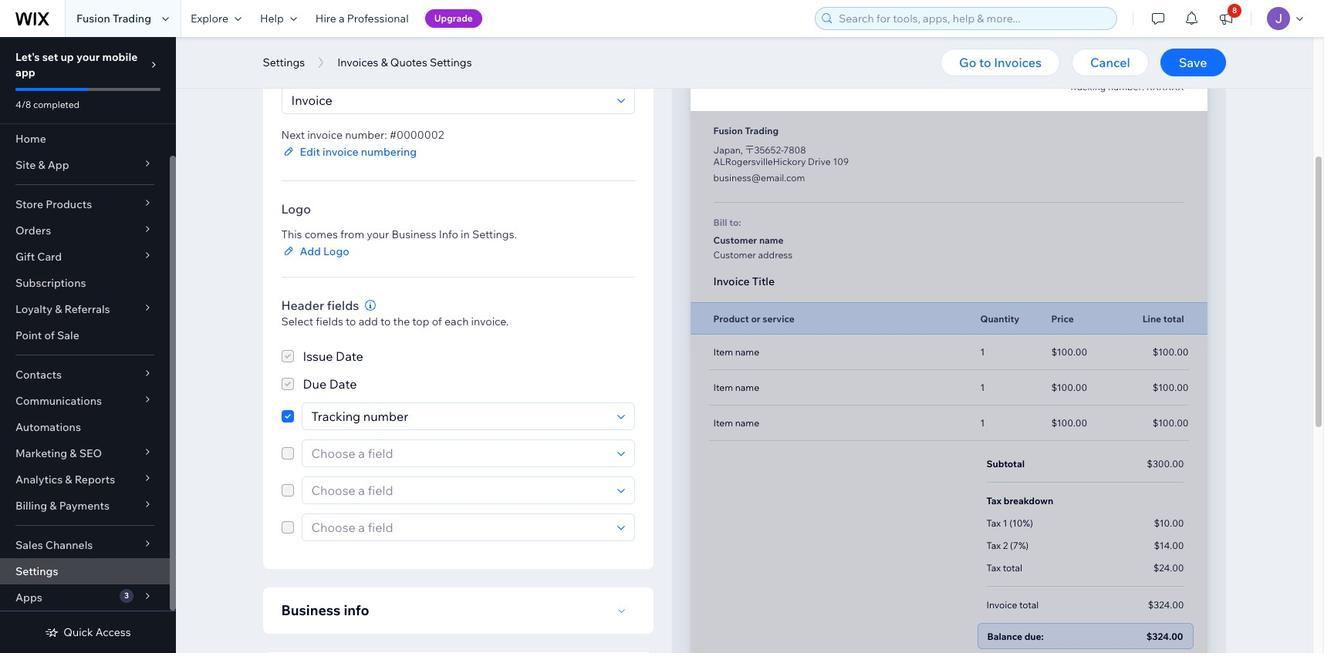 Task type: vqa. For each thing, say whether or not it's contained in the screenshot.
Item name to the bottom
yes



Task type: locate. For each thing, give the bounding box(es) containing it.
1 vertical spatial $324.00
[[1147, 631, 1184, 643]]

2 item from the top
[[714, 382, 733, 394]]

0 vertical spatial logo
[[281, 201, 311, 217]]

0 vertical spatial invoice
[[307, 128, 343, 142]]

contacts button
[[0, 362, 170, 388]]

1 vertical spatial business
[[281, 602, 341, 620]]

0 horizontal spatial trading
[[113, 12, 151, 25]]

1 horizontal spatial your
[[367, 228, 389, 242]]

trading for fusion trading
[[113, 12, 151, 25]]

2 vertical spatial item name
[[714, 418, 760, 429]]

1 horizontal spatial fusion
[[714, 125, 743, 137]]

number
[[405, 56, 450, 71]]

1
[[981, 347, 985, 358], [981, 382, 985, 394], [981, 418, 985, 429], [1003, 518, 1008, 530]]

and
[[380, 56, 402, 71]]

0 vertical spatial business
[[392, 228, 437, 242]]

1 vertical spatial invoice
[[323, 145, 359, 159]]

total right line
[[1164, 313, 1185, 325]]

1 vertical spatial dec
[[1130, 65, 1147, 76]]

1 horizontal spatial of
[[432, 315, 442, 329]]

1 tax from the top
[[987, 496, 1002, 507]]

add
[[359, 315, 378, 329]]

site & app
[[15, 158, 69, 172]]

0 vertical spatial customer
[[714, 235, 757, 246]]

#0000002
[[1130, 30, 1185, 44], [390, 128, 444, 142]]

invoice title
[[714, 275, 775, 289]]

analytics & reports
[[15, 473, 115, 487]]

date: right issue
[[1105, 49, 1127, 60]]

top
[[412, 315, 430, 329]]

date:
[[1105, 49, 1127, 60], [1105, 65, 1127, 76]]

save button
[[1161, 49, 1226, 76]]

dec right issue
[[1130, 49, 1147, 60]]

invoice up edit
[[307, 128, 343, 142]]

date: right due
[[1105, 65, 1127, 76]]

your right the from
[[367, 228, 389, 242]]

None field
[[287, 87, 613, 113]]

1 horizontal spatial business
[[392, 228, 437, 242]]

$324.00 for invoice total
[[1148, 600, 1185, 611]]

help
[[260, 12, 284, 25]]

0 vertical spatial trading
[[113, 12, 151, 25]]

2 tax from the top
[[987, 518, 1001, 530]]

0 horizontal spatial invoice
[[714, 275, 750, 289]]

communications button
[[0, 388, 170, 415]]

settings down the help button at left top
[[263, 56, 305, 69]]

1 vertical spatial fusion
[[714, 125, 743, 137]]

your for mobile
[[76, 50, 100, 64]]

settings down sales
[[15, 565, 58, 579]]

0 vertical spatial fields
[[327, 298, 359, 313]]

Search for tools, apps, help & more... field
[[834, 8, 1112, 29]]

1 vertical spatial 19,
[[1149, 65, 1161, 76]]

0 horizontal spatial of
[[44, 329, 55, 343]]

tax down tax 2 (7%)
[[987, 563, 1001, 574]]

fusion for fusion trading japan, 〒35652-7808 alrogersvillehickory drive 109 business@email.com
[[714, 125, 743, 137]]

your right up
[[76, 50, 100, 64]]

0 vertical spatial 19,
[[1149, 49, 1161, 60]]

your
[[76, 50, 100, 64], [367, 228, 389, 242]]

1 horizontal spatial settings
[[263, 56, 305, 69]]

3 choose a field field from the top
[[307, 478, 613, 504]]

business left info
[[281, 602, 341, 620]]

0 horizontal spatial logo
[[281, 201, 311, 217]]

store products button
[[0, 191, 170, 218]]

3 tax from the top
[[987, 540, 1001, 552]]

0 vertical spatial fusion
[[76, 12, 110, 25]]

invoice for invoice title
[[714, 275, 750, 289]]

1 vertical spatial #0000002
[[390, 128, 444, 142]]

fusion inside fusion trading japan, 〒35652-7808 alrogersvillehickory drive 109 business@email.com
[[714, 125, 743, 137]]

fusion
[[76, 12, 110, 25], [714, 125, 743, 137]]

dec right due
[[1130, 65, 1147, 76]]

numbering
[[361, 145, 417, 159]]

orders
[[15, 224, 51, 238]]

name
[[345, 56, 377, 71], [759, 235, 784, 246], [735, 347, 760, 358], [735, 382, 760, 394], [735, 418, 760, 429]]

invoices left and
[[337, 56, 379, 69]]

customer up invoice title at top
[[714, 249, 756, 261]]

to left the
[[381, 315, 391, 329]]

invoice for invoice total
[[987, 600, 1018, 611]]

& inside dropdown button
[[38, 158, 45, 172]]

1 horizontal spatial logo
[[324, 245, 349, 259]]

&
[[381, 56, 388, 69], [38, 158, 45, 172], [55, 303, 62, 316], [70, 447, 77, 461], [65, 473, 72, 487], [50, 499, 57, 513]]

& right "billing"
[[50, 499, 57, 513]]

cancel button
[[1072, 49, 1149, 76]]

business
[[392, 228, 437, 242], [281, 602, 341, 620]]

0 vertical spatial your
[[76, 50, 100, 64]]

0 vertical spatial dec
[[1130, 49, 1147, 60]]

1 vertical spatial invoice
[[987, 600, 1018, 611]]

total down tax 2 (7%)
[[1003, 563, 1023, 574]]

1 horizontal spatial invoice
[[987, 600, 1018, 611]]

invoices
[[994, 55, 1042, 70], [337, 56, 379, 69]]

tax up tax 1 (10%)
[[987, 496, 1002, 507]]

0 horizontal spatial #0000002
[[390, 128, 444, 142]]

point of sale link
[[0, 323, 170, 349]]

#0000002 up "save"
[[1130, 30, 1185, 44]]

#0000002 up "numbering"
[[390, 128, 444, 142]]

0 vertical spatial #0000002
[[1130, 30, 1185, 44]]

trading inside fusion trading japan, 〒35652-7808 alrogersvillehickory drive 109 business@email.com
[[745, 125, 779, 137]]

tax for tax breakdown
[[987, 496, 1002, 507]]

hire
[[316, 12, 336, 25]]

home
[[15, 132, 46, 146]]

$324.00 for balance due:
[[1147, 631, 1184, 643]]

7808
[[784, 144, 806, 156]]

subtotal
[[987, 459, 1025, 470]]

0 vertical spatial item
[[714, 347, 733, 358]]

total
[[1164, 313, 1185, 325], [1003, 563, 1023, 574], [1020, 600, 1039, 611]]

0 horizontal spatial number:
[[345, 128, 387, 142]]

$24.00
[[1154, 563, 1185, 574]]

automations link
[[0, 415, 170, 441]]

total up due:
[[1020, 600, 1039, 611]]

& left seo
[[70, 447, 77, 461]]

0 vertical spatial $324.00
[[1148, 600, 1185, 611]]

0 vertical spatial total
[[1164, 313, 1185, 325]]

settings inside sidebar element
[[15, 565, 58, 579]]

invoice up balance
[[987, 600, 1018, 611]]

address
[[758, 249, 793, 261]]

1 horizontal spatial trading
[[745, 125, 779, 137]]

0 horizontal spatial your
[[76, 50, 100, 64]]

contacts
[[15, 368, 62, 382]]

number: down the cancel button
[[1108, 81, 1145, 93]]

name inside bill to: customer name customer address
[[759, 235, 784, 246]]

save
[[1179, 55, 1208, 70]]

2 dec from the top
[[1130, 65, 1147, 76]]

billing & payments
[[15, 499, 110, 513]]

2 vertical spatial total
[[1020, 600, 1039, 611]]

number:
[[1108, 81, 1145, 93], [345, 128, 387, 142]]

add logo
[[300, 245, 349, 259]]

comes
[[305, 228, 338, 242]]

1 vertical spatial your
[[367, 228, 389, 242]]

1 vertical spatial total
[[1003, 563, 1023, 574]]

completed
[[33, 99, 80, 110]]

loyalty
[[15, 303, 52, 316]]

tax up tax 2 (7%)
[[987, 518, 1001, 530]]

2 horizontal spatial to
[[980, 55, 992, 70]]

of right top
[[432, 315, 442, 329]]

sales
[[15, 539, 43, 553]]

1 choose a field field from the top
[[307, 404, 613, 430]]

None checkbox
[[281, 347, 363, 366], [281, 375, 357, 394], [281, 403, 294, 431], [281, 440, 294, 468], [281, 477, 294, 505], [281, 514, 294, 542], [281, 347, 363, 366], [281, 375, 357, 394], [281, 403, 294, 431], [281, 440, 294, 468], [281, 477, 294, 505], [281, 514, 294, 542]]

0 vertical spatial item name
[[714, 347, 760, 358]]

& left quotes at the left
[[381, 56, 388, 69]]

1 vertical spatial logo
[[324, 245, 349, 259]]

tax left 2 on the bottom right
[[987, 540, 1001, 552]]

a
[[339, 12, 345, 25]]

mobile
[[102, 50, 138, 64]]

add
[[300, 245, 321, 259]]

your inside let's set up your mobile app
[[76, 50, 100, 64]]

1 vertical spatial 2023
[[1163, 65, 1185, 76]]

to
[[980, 55, 992, 70], [346, 315, 356, 329], [381, 315, 391, 329]]

seo
[[79, 447, 102, 461]]

2 vertical spatial item
[[714, 418, 733, 429]]

1 vertical spatial item name
[[714, 382, 760, 394]]

& right loyalty
[[55, 303, 62, 316]]

invoice down next invoice number: #0000002
[[323, 145, 359, 159]]

marketing & seo
[[15, 447, 102, 461]]

billing
[[15, 499, 47, 513]]

up
[[61, 50, 74, 64]]

trading up '〒35652-'
[[745, 125, 779, 137]]

& for analytics
[[65, 473, 72, 487]]

& right site
[[38, 158, 45, 172]]

0 horizontal spatial settings
[[15, 565, 58, 579]]

trading for fusion trading japan, 〒35652-7808 alrogersvillehickory drive 109 business@email.com
[[745, 125, 779, 137]]

invoice
[[714, 275, 750, 289], [987, 600, 1018, 611]]

gift card
[[15, 250, 62, 264]]

invoice.
[[471, 315, 509, 329]]

0 vertical spatial 2023
[[1163, 49, 1185, 60]]

0 vertical spatial invoice
[[714, 275, 750, 289]]

gift
[[15, 250, 35, 264]]

& for billing
[[50, 499, 57, 513]]

1 horizontal spatial to
[[381, 315, 391, 329]]

1 2023 from the top
[[1163, 49, 1185, 60]]

settings link
[[0, 559, 170, 585]]

app
[[48, 158, 69, 172]]

marketing & seo button
[[0, 441, 170, 467]]

2 date: from the top
[[1105, 65, 1127, 76]]

fusion trading
[[76, 12, 151, 25]]

business@email.com
[[714, 172, 805, 184]]

settings
[[263, 56, 305, 69], [430, 56, 472, 69], [15, 565, 58, 579]]

invoice inside button
[[323, 145, 359, 159]]

0 vertical spatial number:
[[1108, 81, 1145, 93]]

1 item from the top
[[714, 347, 733, 358]]

& inside "popup button"
[[50, 499, 57, 513]]

1 vertical spatial item
[[714, 382, 733, 394]]

109
[[833, 156, 849, 168]]

1 vertical spatial number:
[[345, 128, 387, 142]]

settings for settings button
[[263, 56, 305, 69]]

0 horizontal spatial fusion
[[76, 12, 110, 25]]

logo down comes
[[324, 245, 349, 259]]

of left sale
[[44, 329, 55, 343]]

number: up edit invoice numbering button
[[345, 128, 387, 142]]

customer down to:
[[714, 235, 757, 246]]

0 horizontal spatial business
[[281, 602, 341, 620]]

each
[[445, 315, 469, 329]]

business info
[[281, 602, 369, 620]]

#0000002 inside #0000002 issue date: dec 19, 2023 due date: dec 19, 2023 tracking number: xxxxxx
[[1130, 30, 1185, 44]]

fields up add
[[327, 298, 359, 313]]

1 horizontal spatial number:
[[1108, 81, 1145, 93]]

settings right quotes at the left
[[430, 56, 472, 69]]

cancel
[[1091, 55, 1131, 70]]

1 horizontal spatial #0000002
[[1130, 30, 1185, 44]]

8
[[1233, 5, 1238, 15]]

fusion up japan,
[[714, 125, 743, 137]]

invoices right go
[[994, 55, 1042, 70]]

logo up this
[[281, 201, 311, 217]]

& left reports
[[65, 473, 72, 487]]

0 vertical spatial date:
[[1105, 49, 1127, 60]]

1 date: from the top
[[1105, 49, 1127, 60]]

logo
[[281, 201, 311, 217], [324, 245, 349, 259]]

analytics & reports button
[[0, 467, 170, 493]]

business up "add logo" button
[[392, 228, 437, 242]]

your for business
[[367, 228, 389, 242]]

1 vertical spatial customer
[[714, 249, 756, 261]]

1 19, from the top
[[1149, 49, 1161, 60]]

0 horizontal spatial to
[[346, 315, 356, 329]]

store
[[15, 198, 43, 212]]

1 vertical spatial trading
[[745, 125, 779, 137]]

point of sale
[[15, 329, 79, 343]]

2 2023 from the top
[[1163, 65, 1185, 76]]

sales channels
[[15, 539, 93, 553]]

to left add
[[346, 315, 356, 329]]

1 vertical spatial date:
[[1105, 65, 1127, 76]]

breakdown
[[1004, 496, 1054, 507]]

fusion up mobile
[[76, 12, 110, 25]]

4 tax from the top
[[987, 563, 1001, 574]]

Choose a field field
[[307, 404, 613, 430], [307, 441, 613, 467], [307, 478, 613, 504], [307, 515, 613, 541]]

drive
[[808, 156, 831, 168]]

trading up mobile
[[113, 12, 151, 25]]

quick
[[64, 626, 93, 640]]

2 horizontal spatial settings
[[430, 56, 472, 69]]

to right go
[[980, 55, 992, 70]]

header fields
[[281, 298, 359, 313]]

invoice left the title at the right top of the page
[[714, 275, 750, 289]]

fields down header fields
[[316, 315, 343, 329]]

& inside button
[[381, 56, 388, 69]]

1 vertical spatial fields
[[316, 315, 343, 329]]

1 customer from the top
[[714, 235, 757, 246]]

fields for select
[[316, 315, 343, 329]]

or
[[751, 313, 761, 325]]

dec
[[1130, 49, 1147, 60], [1130, 65, 1147, 76]]



Task type: describe. For each thing, give the bounding box(es) containing it.
header
[[281, 298, 324, 313]]

analytics
[[15, 473, 63, 487]]

total for invoice total
[[1020, 600, 1039, 611]]

marketing
[[15, 447, 67, 461]]

sidebar element
[[0, 37, 176, 654]]

alrogersvillehickory
[[714, 156, 806, 168]]

to inside button
[[980, 55, 992, 70]]

3 item from the top
[[714, 418, 733, 429]]

total for tax total
[[1003, 563, 1023, 574]]

home link
[[0, 126, 170, 152]]

japan,
[[714, 144, 743, 156]]

reports
[[75, 473, 115, 487]]

2 19, from the top
[[1149, 65, 1161, 76]]

due:
[[1025, 631, 1044, 643]]

issue
[[1080, 49, 1102, 60]]

help button
[[251, 0, 306, 37]]

invoice for edit
[[323, 145, 359, 159]]

let's set up your mobile app
[[15, 50, 138, 80]]

settings for settings link
[[15, 565, 58, 579]]

4 choose a field field from the top
[[307, 515, 613, 541]]

invoice for next
[[307, 128, 343, 142]]

products
[[46, 198, 92, 212]]

2
[[1003, 540, 1008, 552]]

edit invoice numbering
[[300, 145, 417, 159]]

number: inside #0000002 issue date: dec 19, 2023 due date: dec 19, 2023 tracking number: xxxxxx
[[1108, 81, 1145, 93]]

balance due:
[[988, 631, 1044, 643]]

sale
[[57, 329, 79, 343]]

select
[[281, 315, 314, 329]]

invoices & quotes settings
[[337, 56, 472, 69]]

subscriptions
[[15, 276, 86, 290]]

$10.00
[[1154, 518, 1185, 530]]

$300.00
[[1147, 459, 1185, 470]]

explore
[[191, 12, 228, 25]]

tax total
[[987, 563, 1023, 574]]

invoices & quotes settings button
[[330, 51, 480, 74]]

site
[[15, 158, 36, 172]]

edit
[[300, 145, 320, 159]]

bill to: customer name customer address
[[714, 217, 793, 261]]

subscriptions link
[[0, 270, 170, 296]]

& for site
[[38, 158, 45, 172]]

let's
[[15, 50, 40, 64]]

store products
[[15, 198, 92, 212]]

set
[[42, 50, 58, 64]]

#0000002 issue date: dec 19, 2023 due date: dec 19, 2023 tracking number: xxxxxx
[[1070, 30, 1185, 93]]

fusion trading japan, 〒35652-7808 alrogersvillehickory drive 109 business@email.com
[[714, 125, 849, 184]]

tax breakdown
[[987, 496, 1054, 507]]

add logo button
[[281, 244, 517, 259]]

tax 2 (7%)
[[987, 540, 1029, 552]]

(7%)
[[1010, 540, 1029, 552]]

0 horizontal spatial invoices
[[337, 56, 379, 69]]

hire a professional link
[[306, 0, 418, 37]]

& for invoices
[[381, 56, 388, 69]]

from
[[340, 228, 364, 242]]

access
[[96, 626, 131, 640]]

product or service
[[714, 313, 795, 325]]

apps
[[15, 591, 42, 605]]

go
[[960, 55, 977, 70]]

3 item name from the top
[[714, 418, 760, 429]]

orders button
[[0, 218, 170, 244]]

point
[[15, 329, 42, 343]]

xxxxxx
[[1147, 81, 1185, 93]]

tax for tax total
[[987, 563, 1001, 574]]

quotes
[[390, 56, 427, 69]]

info
[[344, 602, 369, 620]]

3
[[124, 591, 129, 601]]

fusion for fusion trading
[[76, 12, 110, 25]]

line
[[1143, 313, 1162, 325]]

communications
[[15, 394, 102, 408]]

automations
[[15, 421, 81, 435]]

sales channels button
[[0, 533, 170, 559]]

card
[[37, 250, 62, 264]]

4/8
[[15, 99, 31, 110]]

tax for tax 1 (10%)
[[987, 518, 1001, 530]]

the
[[393, 315, 410, 329]]

to:
[[730, 217, 741, 228]]

tracking
[[1070, 81, 1106, 93]]

billing & payments button
[[0, 493, 170, 519]]

info
[[439, 228, 458, 242]]

2 item name from the top
[[714, 382, 760, 394]]

price
[[1052, 313, 1074, 325]]

2 choose a field field from the top
[[307, 441, 613, 467]]

1 horizontal spatial invoices
[[994, 55, 1042, 70]]

logo inside "add logo" button
[[324, 245, 349, 259]]

app
[[15, 66, 35, 80]]

loyalty & referrals button
[[0, 296, 170, 323]]

(10%)
[[1010, 518, 1033, 530]]

settings.
[[472, 228, 517, 242]]

total for line total
[[1164, 313, 1185, 325]]

go to invoices
[[960, 55, 1042, 70]]

hire a professional
[[316, 12, 409, 25]]

upgrade
[[434, 12, 473, 24]]

select fields to add to the top of each invoice.
[[281, 315, 509, 329]]

1 item name from the top
[[714, 347, 760, 358]]

4/8 completed
[[15, 99, 80, 110]]

tax for tax 2 (7%)
[[987, 540, 1001, 552]]

& for marketing
[[70, 447, 77, 461]]

& for loyalty
[[55, 303, 62, 316]]

next invoice number: #0000002
[[281, 128, 444, 142]]

service
[[763, 313, 795, 325]]

fields for header
[[327, 298, 359, 313]]

2 customer from the top
[[714, 249, 756, 261]]

〒35652-
[[745, 144, 784, 156]]

of inside sidebar element
[[44, 329, 55, 343]]

1 dec from the top
[[1130, 49, 1147, 60]]

next
[[281, 128, 305, 142]]

referrals
[[64, 303, 110, 316]]

channels
[[45, 539, 93, 553]]

8 button
[[1210, 0, 1244, 37]]



